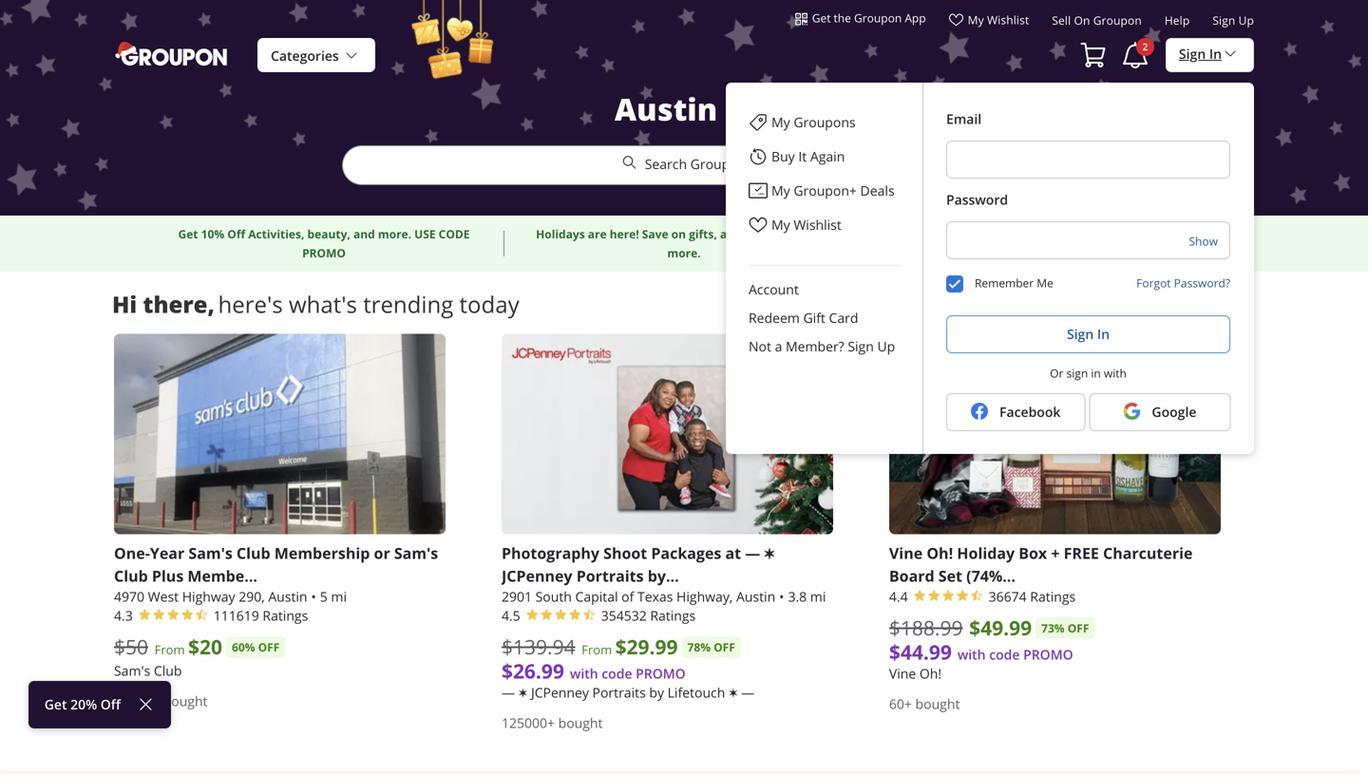 Task type: describe. For each thing, give the bounding box(es) containing it.
4.5
[[502, 607, 520, 625]]

not a member? sign up
[[749, 338, 895, 355]]

• inside photography shoot packages at — ✶ jcpenney portraits by... 2901 south capital of texas highway, austin • 3.8 mi
[[779, 588, 784, 606]]

$50 from $20 60% off sam's club
[[114, 633, 280, 680]]

are
[[588, 226, 607, 242]]

redeem
[[749, 309, 800, 327]]

thanksgiving!
[[944, 226, 1022, 242]]

vine oh! holiday box + free charcuterie board set (74%...
[[889, 543, 1193, 587]]

trending
[[363, 289, 454, 320]]

2 unread items element
[[1136, 38, 1154, 56]]

holiday
[[957, 543, 1015, 564]]

google button
[[1089, 393, 1231, 431]]

off for $26.99
[[714, 639, 735, 655]]

mi inside one-year sam's club membership or sam's club plus membe... 4970 west highway 290, austin • 5 mi
[[331, 588, 347, 606]]

36674 ratings
[[989, 588, 1076, 606]]

0 vertical spatial in
[[1209, 45, 1222, 63]]

use
[[414, 226, 436, 242]]

my for bottommost my wishlist link
[[772, 216, 790, 234]]

from inside from $29.99
[[582, 642, 612, 658]]

prep for thanksgiving! save on home decor, cleaning products, travel, florals & more. link
[[887, 225, 1201, 263]]

help
[[1165, 13, 1190, 28]]

my groupons link
[[726, 105, 923, 140]]

my for my groupon+ deals "link" on the right top of page
[[772, 182, 790, 200]]

off for $44.99
[[1068, 620, 1089, 636]]

gifts,
[[689, 226, 717, 242]]

1 vertical spatial my wishlist
[[772, 216, 842, 234]]

36674
[[989, 588, 1027, 606]]

60%
[[232, 639, 255, 655]]

$29.99
[[615, 633, 678, 661]]

sign up
[[1213, 13, 1254, 28]]

account
[[749, 281, 799, 298]]

in
[[1091, 366, 1101, 381]]

my for my groupons link
[[772, 114, 790, 131]]

promo for $44.99
[[1023, 646, 1073, 663]]

code
[[439, 226, 470, 242]]

3.8
[[788, 588, 807, 606]]

charcuterie
[[1103, 543, 1193, 564]]

photography
[[502, 543, 600, 564]]

2901
[[502, 588, 532, 606]]

my groupons
[[772, 114, 856, 131]]

1 horizontal spatial sam's
[[188, 543, 233, 564]]

prep
[[895, 226, 921, 242]]

forgot password?
[[1137, 276, 1230, 291]]

hi
[[112, 289, 137, 320]]

$188.99
[[889, 615, 963, 641]]

for
[[924, 226, 941, 242]]

2 search groupon search field from the top
[[342, 145, 1026, 185]]

— for 2901 south capital of texas highway, austin
[[745, 543, 760, 564]]

more. inside holidays are here! save on gifts, activities, flowers & more.
[[667, 245, 701, 261]]

• inside one-year sam's club membership or sam's club plus membe... 4970 west highway 290, austin • 5 mi
[[311, 588, 316, 606]]

with for $26.99
[[570, 665, 598, 683]]

prep for thanksgiving! save on home decor, cleaning products, travel, florals & more.
[[895, 226, 1194, 261]]

jcpenney for 2901 south capital of texas highway, austin
[[502, 566, 573, 587]]

125000+ bought
[[502, 714, 603, 732]]

18080+ bought
[[114, 692, 208, 710]]

ratings for $50
[[263, 607, 308, 625]]

groupon image
[[114, 40, 231, 67]]

or sign in with
[[1050, 366, 1127, 381]]

$49.99
[[969, 614, 1032, 642]]

1 vertical spatial my wishlist link
[[726, 208, 923, 242]]

mi inside photography shoot packages at — ✶ jcpenney portraits by... 2901 south capital of texas highway, austin • 3.8 mi
[[810, 588, 826, 606]]

get the groupon app button
[[795, 10, 926, 27]]

2
[[1143, 40, 1148, 53]]

off for 10%
[[227, 226, 245, 242]]

2 horizontal spatial ratings
[[1030, 588, 1076, 606]]

save for more.
[[642, 226, 668, 242]]

from $29.99
[[582, 633, 678, 661]]

it
[[798, 148, 807, 165]]

austin inside one-year sam's club membership or sam's club plus membe... 4970 west highway 290, austin • 5 mi
[[268, 588, 307, 606]]

1 vertical spatial sign in button
[[946, 315, 1230, 353]]

travel,
[[1011, 245, 1048, 261]]

shoot
[[603, 543, 647, 564]]

facebook button
[[946, 393, 1085, 431]]

products,
[[954, 245, 1008, 261]]

get the groupon app
[[812, 10, 926, 26]]

not a member? sign up link
[[726, 333, 923, 361]]

hi there, here's what's trending today
[[112, 289, 519, 320]]

flowers
[[778, 226, 821, 242]]

with for $44.99
[[958, 646, 986, 663]]

capital
[[575, 588, 618, 606]]

one-
[[114, 543, 150, 564]]

get 20% off
[[44, 696, 121, 714]]

groupons
[[794, 114, 856, 131]]

my right the app in the top right of the page
[[968, 12, 984, 28]]

sam's inside $50 from $20 60% off sam's club
[[114, 662, 150, 680]]

sign up link
[[1213, 13, 1254, 35]]

1 horizontal spatial my wishlist link
[[949, 12, 1029, 35]]

2 horizontal spatial sam's
[[394, 543, 438, 564]]

home
[[1072, 226, 1104, 242]]

Password password field
[[946, 221, 1230, 259]]

lifetouch
[[668, 684, 725, 702]]

2 horizontal spatial with
[[1104, 366, 1127, 381]]

activities,
[[720, 226, 775, 242]]

$50
[[114, 634, 148, 660]]

board
[[889, 566, 935, 587]]

on for holidays are here! save on gifts, activities, flowers & more.
[[671, 226, 686, 242]]

forgot password? link
[[1137, 276, 1230, 291]]

more. inside get 10% off activities, beauty, and more. use code promo
[[378, 226, 411, 242]]

get for get 20% off
[[44, 696, 67, 714]]

club inside $50 from $20 60% off sam's club
[[154, 662, 182, 680]]

account link
[[726, 276, 923, 304]]

holidays are here! save on gifts, activities, flowers & more. link
[[527, 225, 841, 263]]

jcpenney for $26.99
[[531, 684, 589, 702]]

a
[[775, 338, 782, 355]]

membership
[[274, 543, 370, 564]]

here!
[[610, 226, 639, 242]]

sign down help link
[[1179, 45, 1206, 63]]

password
[[946, 191, 1008, 209]]

groupon for the
[[854, 10, 902, 26]]

18080+
[[114, 692, 160, 710]]

111619
[[214, 607, 259, 625]]

remember me
[[975, 276, 1054, 291]]

— right lifetouch
[[741, 684, 755, 702]]

austin inside photography shoot packages at — ✶ jcpenney portraits by... 2901 south capital of texas highway, austin • 3.8 mi
[[736, 588, 776, 606]]

what's
[[289, 289, 357, 320]]

off inside $50 from $20 60% off sam's club
[[258, 639, 280, 655]]

354532
[[601, 607, 647, 625]]

oh! inside vine oh! holiday box + free charcuterie board set (74%...
[[927, 543, 953, 564]]

0 vertical spatial sign in button
[[1166, 37, 1254, 72]]

or
[[1050, 366, 1064, 381]]

show
[[1189, 234, 1218, 249]]



Task type: locate. For each thing, give the bounding box(es) containing it.
0 vertical spatial sign in
[[1179, 45, 1222, 63]]

save inside prep for thanksgiving! save on home decor, cleaning products, travel, florals & more.
[[1025, 226, 1051, 242]]

2 horizontal spatial promo
[[1023, 646, 1073, 663]]

2 • from the left
[[779, 588, 784, 606]]

2 horizontal spatial austin
[[736, 588, 776, 606]]

1 vertical spatial sign in
[[1067, 325, 1110, 343]]

sam's down $50
[[114, 662, 150, 680]]

from
[[155, 642, 185, 658], [582, 642, 612, 658]]

— inside photography shoot packages at — ✶ jcpenney portraits by... 2901 south capital of texas highway, austin • 3.8 mi
[[745, 543, 760, 564]]

2 horizontal spatial more.
[[1101, 245, 1135, 261]]

1 horizontal spatial off
[[227, 226, 245, 242]]

0 horizontal spatial club
[[114, 566, 148, 587]]

0 horizontal spatial bought
[[163, 692, 208, 710]]

with right in
[[1104, 366, 1127, 381]]

on right sell
[[1074, 13, 1090, 28]]

0 horizontal spatial from
[[155, 642, 185, 658]]

sign in button up or sign in with
[[946, 315, 1230, 353]]

✶ right the at
[[764, 543, 775, 564]]

1 horizontal spatial in
[[1209, 45, 1222, 63]]

0 horizontal spatial get
[[44, 696, 67, 714]]

0 horizontal spatial off
[[101, 696, 121, 714]]

from inside $50 from $20 60% off sam's club
[[155, 642, 185, 658]]

1 horizontal spatial ✶
[[729, 684, 738, 702]]

get 10% off activities, beauty, and more. use code promo
[[178, 226, 470, 261]]

290,
[[239, 588, 265, 606]]

1 vertical spatial jcpenney
[[531, 684, 589, 702]]

by...
[[648, 566, 679, 587]]

0 vertical spatial club
[[237, 543, 270, 564]]

not
[[749, 338, 771, 355]]

sign inside sign up link
[[1213, 13, 1236, 28]]

florals
[[1051, 245, 1087, 261]]

& inside prep for thanksgiving! save on home decor, cleaning products, travel, florals & more.
[[1090, 245, 1098, 261]]

1 vertical spatial club
[[114, 566, 148, 587]]

with down $49.99
[[958, 646, 986, 663]]

promo for $26.99
[[636, 665, 686, 683]]

promo inside $26.99 with code promo — ✶ jcpenney portraits by lifetouch ✶ —
[[636, 665, 686, 683]]

• left 3.8 on the bottom right
[[779, 588, 784, 606]]

0 horizontal spatial my wishlist
[[772, 216, 842, 234]]

more. inside prep for thanksgiving! save on home decor, cleaning products, travel, florals & more.
[[1101, 245, 1135, 261]]

1 horizontal spatial sign in
[[1179, 45, 1222, 63]]

1 save from the left
[[642, 226, 668, 242]]

groupon right the
[[854, 10, 902, 26]]

& inside holidays are here! save on gifts, activities, flowers & more.
[[824, 226, 832, 242]]

code
[[989, 646, 1020, 663], [602, 665, 632, 683]]

portraits left by
[[592, 684, 646, 702]]

search groupon
[[645, 155, 746, 173]]

holidays are here! save on gifts, activities, flowers & more.
[[536, 226, 832, 261]]

with right $26.99
[[570, 665, 598, 683]]

1 • from the left
[[311, 588, 316, 606]]

get inside button
[[812, 10, 831, 26]]

1 vertical spatial off
[[101, 696, 121, 714]]

1 horizontal spatial my wishlist
[[968, 12, 1029, 28]]

1 vertical spatial up
[[877, 338, 895, 355]]

more.
[[378, 226, 411, 242], [667, 245, 701, 261], [1101, 245, 1135, 261]]

0 vertical spatial oh!
[[927, 543, 953, 564]]

of
[[622, 588, 634, 606]]

off right 10%
[[227, 226, 245, 242]]

club up the 4970
[[114, 566, 148, 587]]

1 vertical spatial &
[[1090, 245, 1098, 261]]

—
[[745, 543, 760, 564], [502, 684, 515, 702], [741, 684, 755, 702]]

portraits up capital
[[576, 566, 644, 587]]

sign in button down sign up link
[[1166, 37, 1254, 72]]

0 horizontal spatial austin
[[268, 588, 307, 606]]

0 vertical spatial off
[[227, 226, 245, 242]]

sign in down help link
[[1179, 45, 1222, 63]]

portraits inside $26.99 with code promo — ✶ jcpenney portraits by lifetouch ✶ —
[[592, 684, 646, 702]]

my wishlist link left sell
[[949, 12, 1029, 35]]

— up 125000+
[[502, 684, 515, 702]]

from left '$20'
[[155, 642, 185, 658]]

more. left use
[[378, 226, 411, 242]]

1 horizontal spatial austin
[[615, 88, 718, 130]]

0 horizontal spatial up
[[877, 338, 895, 355]]

ratings
[[1030, 588, 1076, 606], [263, 607, 308, 625], [650, 607, 696, 625]]

there,
[[143, 289, 215, 320]]

✶ inside photography shoot packages at — ✶ jcpenney portraits by... 2901 south capital of texas highway, austin • 3.8 mi
[[764, 543, 775, 564]]

on up the florals
[[1054, 226, 1069, 242]]

✶ for $26.99
[[518, 684, 528, 702]]

vine inside vine oh! holiday box + free charcuterie board set (74%...
[[889, 543, 923, 564]]

1 horizontal spatial wishlist
[[987, 12, 1029, 28]]

2 vertical spatial get
[[44, 696, 67, 714]]

off
[[227, 226, 245, 242], [101, 696, 121, 714]]

texas
[[638, 588, 673, 606]]

code inside $26.99 with code promo — ✶ jcpenney portraits by lifetouch ✶ —
[[602, 665, 632, 683]]

mi right 3.8 on the bottom right
[[810, 588, 826, 606]]

my inside "link"
[[772, 182, 790, 200]]

✶ up 125000+
[[518, 684, 528, 702]]

ratings up 73%
[[1030, 588, 1076, 606]]

with
[[1104, 366, 1127, 381], [958, 646, 986, 663], [570, 665, 598, 683]]

sign down card
[[848, 338, 874, 355]]

portraits for photography
[[576, 566, 644, 587]]

0 vertical spatial &
[[824, 226, 832, 242]]

0 vertical spatial portraits
[[576, 566, 644, 587]]

promo inside the $44.99 with code promo vine oh!
[[1023, 646, 1073, 663]]

vine up board
[[889, 543, 923, 564]]

0 horizontal spatial my wishlist link
[[726, 208, 923, 242]]

save for travel,
[[1025, 226, 1051, 242]]

my wishlist
[[968, 12, 1029, 28], [772, 216, 842, 234]]

0 horizontal spatial ✶
[[518, 684, 528, 702]]

vine inside the $44.99 with code promo vine oh!
[[889, 665, 916, 683]]

2 vertical spatial promo
[[636, 665, 686, 683]]

in up in
[[1097, 325, 1110, 343]]

austin left 3.8 on the bottom right
[[736, 588, 776, 606]]

2 horizontal spatial club
[[237, 543, 270, 564]]

with inside the $44.99 with code promo vine oh!
[[958, 646, 986, 663]]

jcpenney up 125000+ bought
[[531, 684, 589, 702]]

code for $26.99
[[602, 665, 632, 683]]

off
[[1068, 620, 1089, 636], [258, 639, 280, 655], [714, 639, 735, 655]]

2 horizontal spatial bought
[[916, 695, 960, 713]]

0 vertical spatial up
[[1239, 13, 1254, 28]]

promo down beauty,
[[302, 245, 346, 261]]

1 vertical spatial with
[[958, 646, 986, 663]]

2 horizontal spatial on
[[1074, 13, 1090, 28]]

sam's up membe...
[[188, 543, 233, 564]]

on inside holidays are here! save on gifts, activities, flowers & more.
[[671, 226, 686, 242]]

0 horizontal spatial with
[[570, 665, 598, 683]]

sign in
[[1179, 45, 1222, 63], [1067, 325, 1110, 343]]

0 horizontal spatial promo
[[302, 245, 346, 261]]

1 horizontal spatial bought
[[558, 714, 603, 732]]

sell on groupon link
[[1052, 13, 1142, 35]]

0 vertical spatial promo
[[302, 245, 346, 261]]

sam's right or
[[394, 543, 438, 564]]

on for prep for thanksgiving! save on home decor, cleaning products, travel, florals & more.
[[1054, 226, 1069, 242]]

1 horizontal spatial on
[[1054, 226, 1069, 242]]

get inside get 10% off activities, beauty, and more. use code promo
[[178, 226, 198, 242]]

oh! inside the $44.99 with code promo vine oh!
[[920, 665, 942, 683]]

groupon right the search
[[690, 155, 746, 173]]

0 vertical spatial jcpenney
[[502, 566, 573, 587]]

+
[[1051, 543, 1060, 564]]

& down home
[[1090, 245, 1098, 261]]

google
[[1152, 403, 1197, 421]]

code for $44.99
[[989, 646, 1020, 663]]

redeem gift card link
[[726, 304, 923, 333]]

1 horizontal spatial with
[[958, 646, 986, 663]]

show button
[[1189, 233, 1218, 250]]

search groupon search field down austin button
[[342, 145, 1026, 185]]

1 horizontal spatial mi
[[810, 588, 826, 606]]

— right the at
[[745, 543, 760, 564]]

2 horizontal spatial groupon
[[1093, 13, 1142, 28]]

today
[[459, 289, 519, 320]]

1 horizontal spatial &
[[1090, 245, 1098, 261]]

jcpenney down photography
[[502, 566, 573, 587]]

south
[[536, 588, 572, 606]]

bought for $44.99
[[916, 695, 960, 713]]

1 horizontal spatial groupon
[[854, 10, 902, 26]]

0 horizontal spatial off
[[258, 639, 280, 655]]

0 horizontal spatial code
[[602, 665, 632, 683]]

app
[[905, 10, 926, 26]]

groupon inside button
[[854, 10, 902, 26]]

1 from from the left
[[155, 642, 185, 658]]

save up "travel," in the top of the page
[[1025, 226, 1051, 242]]

off for 20%
[[101, 696, 121, 714]]

portraits inside photography shoot packages at — ✶ jcpenney portraits by... 2901 south capital of texas highway, austin • 3.8 mi
[[576, 566, 644, 587]]

plus
[[152, 566, 184, 587]]

0 horizontal spatial save
[[642, 226, 668, 242]]

groupon for on
[[1093, 13, 1142, 28]]

2 vertical spatial club
[[154, 662, 182, 680]]

email
[[946, 110, 982, 128]]

1 horizontal spatial •
[[779, 588, 784, 606]]

mi right 5
[[331, 588, 347, 606]]

my down my groupon+ deals "link" on the right top of page
[[772, 216, 790, 234]]

2 vertical spatial with
[[570, 665, 598, 683]]

2 save from the left
[[1025, 226, 1051, 242]]

1 vertical spatial portraits
[[592, 684, 646, 702]]

2 horizontal spatial off
[[1068, 620, 1089, 636]]

sell
[[1052, 13, 1071, 28]]

20%
[[70, 696, 97, 714]]

2 button
[[1120, 38, 1154, 72]]

1 horizontal spatial get
[[178, 226, 198, 242]]

deals
[[860, 182, 895, 200]]

sam's
[[188, 543, 233, 564], [394, 543, 438, 564], [114, 662, 150, 680]]

ratings for $139.94
[[650, 607, 696, 625]]

0 horizontal spatial on
[[671, 226, 686, 242]]

sign inside not a member? sign up link
[[848, 338, 874, 355]]

beauty,
[[307, 226, 351, 242]]

4970
[[114, 588, 144, 606]]

ratings down texas
[[650, 607, 696, 625]]

0 vertical spatial vine
[[889, 543, 923, 564]]

1 horizontal spatial code
[[989, 646, 1020, 663]]

my wishlist down my groupon+ deals "link" on the right top of page
[[772, 216, 842, 234]]

off right 78%
[[714, 639, 735, 655]]

4.4
[[889, 588, 908, 606]]

club up 18080+ bought
[[154, 662, 182, 680]]

club up membe...
[[237, 543, 270, 564]]

buy
[[772, 148, 795, 165]]

1 vertical spatial in
[[1097, 325, 1110, 343]]

10%
[[201, 226, 224, 242]]

my groupon+ deals link
[[726, 174, 923, 208]]

1 vertical spatial vine
[[889, 665, 916, 683]]

0 horizontal spatial ratings
[[263, 607, 308, 625]]

get for get the groupon app
[[812, 10, 831, 26]]

5
[[320, 588, 328, 606]]

groupon inside "sell on groupon" link
[[1093, 13, 1142, 28]]

search groupon search field up the 'gifts,'
[[342, 88, 1026, 216]]

off inside get 10% off activities, beauty, and more. use code promo
[[227, 226, 245, 242]]

2 horizontal spatial get
[[812, 10, 831, 26]]

off right 60%
[[258, 639, 280, 655]]

promo
[[302, 245, 346, 261], [1023, 646, 1073, 663], [636, 665, 686, 683]]

— for $26.99
[[502, 684, 515, 702]]

austin inside button
[[615, 88, 718, 130]]

jcpenney inside photography shoot packages at — ✶ jcpenney portraits by... 2901 south capital of texas highway, austin • 3.8 mi
[[502, 566, 573, 587]]

up right help
[[1239, 13, 1254, 28]]

card
[[829, 309, 858, 327]]

0 vertical spatial my wishlist
[[968, 12, 1029, 28]]

code inside the $44.99 with code promo vine oh!
[[989, 646, 1020, 663]]

& right flowers
[[824, 226, 832, 242]]

groupon up the "2 unread items" element
[[1093, 13, 1142, 28]]

73% off
[[1041, 620, 1089, 636]]

save right the 'here!'
[[642, 226, 668, 242]]

Search Groupon search field
[[342, 88, 1026, 216], [342, 145, 1026, 185]]

on left the 'gifts,'
[[671, 226, 686, 242]]

on inside prep for thanksgiving! save on home decor, cleaning products, travel, florals & more.
[[1054, 226, 1069, 242]]

get left 20%
[[44, 696, 67, 714]]

my wishlist link
[[949, 12, 1029, 35], [726, 208, 923, 242]]

1 horizontal spatial club
[[154, 662, 182, 680]]

my up buy
[[772, 114, 790, 131]]

1 horizontal spatial up
[[1239, 13, 1254, 28]]

$139.94
[[502, 634, 575, 660]]

up down redeem gift card link
[[877, 338, 895, 355]]

1 search groupon search field from the top
[[342, 88, 1026, 216]]

my wishlist left sell
[[968, 12, 1029, 28]]

remember
[[975, 276, 1034, 291]]

1 horizontal spatial more.
[[667, 245, 701, 261]]

get left 10%
[[178, 226, 198, 242]]

save inside holidays are here! save on gifts, activities, flowers & more.
[[642, 226, 668, 242]]

or
[[374, 543, 390, 564]]

0 horizontal spatial sign in
[[1067, 325, 1110, 343]]

search groupon search field containing austin
[[342, 88, 1026, 216]]

packages
[[651, 543, 722, 564]]

off right 20%
[[101, 696, 121, 714]]

oh! up 60+ bought
[[920, 665, 942, 683]]

with inside $26.99 with code promo — ✶ jcpenney portraits by lifetouch ✶ —
[[570, 665, 598, 683]]

60+
[[889, 695, 912, 713]]

promo up by
[[636, 665, 686, 683]]

my wishlist link down groupon+
[[726, 208, 923, 242]]

1 horizontal spatial ratings
[[650, 607, 696, 625]]

sell on groupon
[[1052, 13, 1142, 28]]

buy it again link
[[726, 140, 923, 174]]

1 horizontal spatial from
[[582, 642, 612, 658]]

holidays
[[536, 226, 585, 242]]

1 vertical spatial promo
[[1023, 646, 1073, 663]]

wishlist left sell
[[987, 12, 1029, 28]]

bought right 125000+
[[558, 714, 603, 732]]

my down buy
[[772, 182, 790, 200]]

✶
[[764, 543, 775, 564], [518, 684, 528, 702], [729, 684, 738, 702]]

0 horizontal spatial •
[[311, 588, 316, 606]]

code down $49.99
[[989, 646, 1020, 663]]

1 vine from the top
[[889, 543, 923, 564]]

✶ right lifetouch
[[729, 684, 738, 702]]

promo inside get 10% off activities, beauty, and more. use code promo
[[302, 245, 346, 261]]

0 horizontal spatial sam's
[[114, 662, 150, 680]]

2 mi from the left
[[810, 588, 826, 606]]

box
[[1019, 543, 1047, 564]]

0 vertical spatial with
[[1104, 366, 1127, 381]]

off right 73%
[[1068, 620, 1089, 636]]

bought for $26.99
[[558, 714, 603, 732]]

2 button
[[1120, 38, 1154, 72]]

categories button
[[257, 38, 375, 73]]

free
[[1064, 543, 1099, 564]]

austin up 111619 ratings
[[268, 588, 307, 606]]

2 from from the left
[[582, 642, 612, 658]]

get left the
[[812, 10, 831, 26]]

wishlist down my groupon+ deals "link" on the right top of page
[[794, 216, 842, 234]]

redeem gift card
[[749, 309, 858, 327]]

0 horizontal spatial mi
[[331, 588, 347, 606]]

0 horizontal spatial wishlist
[[794, 216, 842, 234]]

• left 5
[[311, 588, 316, 606]]

my groupon+ deals
[[772, 182, 895, 200]]

bought right 60+
[[916, 695, 960, 713]]

in down sign up link
[[1209, 45, 1222, 63]]

$44.99 with code promo vine oh!
[[889, 638, 1073, 683]]

code down from $29.99
[[602, 665, 632, 683]]

0 horizontal spatial &
[[824, 226, 832, 242]]

0 vertical spatial wishlist
[[987, 12, 1029, 28]]

more. down the 'gifts,'
[[667, 245, 701, 261]]

oh! up "set"
[[927, 543, 953, 564]]

0 horizontal spatial groupon
[[690, 155, 746, 173]]

ratings down 290,
[[263, 607, 308, 625]]

4.3
[[114, 607, 133, 625]]

2 vine from the top
[[889, 665, 916, 683]]

$26.99
[[502, 657, 564, 685]]

(74%...
[[966, 566, 1016, 587]]

austin up the search
[[615, 88, 718, 130]]

1 vertical spatial code
[[602, 665, 632, 683]]

bought down $50 from $20 60% off sam's club
[[163, 692, 208, 710]]

0 vertical spatial code
[[989, 646, 1020, 663]]

from down 354532
[[582, 642, 612, 658]]

get for get 10% off activities, beauty, and more. use code promo
[[178, 226, 198, 242]]

sign in up or sign in with
[[1067, 325, 1110, 343]]

sign up the sign
[[1067, 325, 1094, 343]]

1 horizontal spatial promo
[[636, 665, 686, 683]]

1 horizontal spatial save
[[1025, 226, 1051, 242]]

vine up 60+
[[889, 665, 916, 683]]

Email email field
[[946, 141, 1230, 179]]

jcpenney inside $26.99 with code promo — ✶ jcpenney portraits by lifetouch ✶ —
[[531, 684, 589, 702]]

1 vertical spatial wishlist
[[794, 216, 842, 234]]

forgot
[[1137, 276, 1171, 291]]

0 vertical spatial my wishlist link
[[949, 12, 1029, 35]]

✶ for 2901 south capital of texas highway, austin
[[764, 543, 775, 564]]

portraits for $26.99
[[592, 684, 646, 702]]

1 vertical spatial get
[[178, 226, 198, 242]]

member?
[[786, 338, 844, 355]]

0 vertical spatial get
[[812, 10, 831, 26]]

promo down 73%
[[1023, 646, 1073, 663]]

jcpenney
[[502, 566, 573, 587], [531, 684, 589, 702]]

1 mi from the left
[[331, 588, 347, 606]]

sign right help
[[1213, 13, 1236, 28]]

1 vertical spatial oh!
[[920, 665, 942, 683]]

wishlist
[[987, 12, 1029, 28], [794, 216, 842, 234]]

$20
[[188, 633, 222, 661]]

more. down decor,
[[1101, 245, 1135, 261]]



Task type: vqa. For each thing, say whether or not it's contained in the screenshot.
second tab
no



